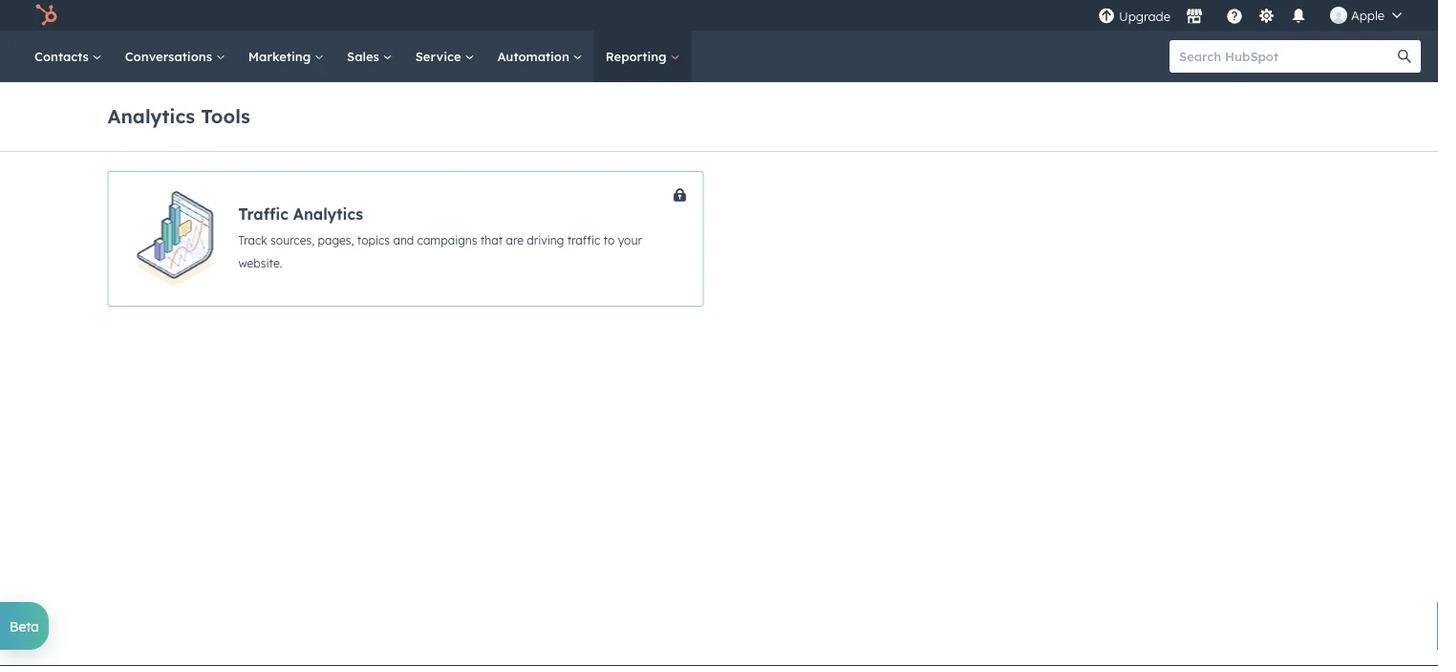 Task type: describe. For each thing, give the bounding box(es) containing it.
beta button
[[0, 602, 49, 650]]

reporting
[[606, 48, 670, 64]]

are
[[506, 233, 524, 248]]

beta
[[10, 618, 39, 634]]

automation link
[[486, 31, 594, 82]]

conversations
[[125, 48, 216, 64]]

marketplaces image
[[1186, 9, 1203, 26]]

bob builder image
[[1330, 7, 1348, 24]]

upgrade image
[[1098, 8, 1115, 25]]

search button
[[1389, 40, 1421, 73]]

marketing
[[248, 48, 314, 64]]

menu containing apple
[[1096, 0, 1415, 31]]

contacts link
[[23, 31, 113, 82]]

hubspot image
[[34, 4, 57, 27]]

settings image
[[1258, 8, 1275, 25]]

driving
[[527, 233, 564, 248]]

that
[[481, 233, 503, 248]]

to
[[604, 233, 615, 248]]

traffic
[[567, 233, 600, 248]]

sales link
[[336, 31, 404, 82]]

traffic
[[238, 205, 288, 224]]

track
[[238, 233, 267, 248]]

and
[[393, 233, 414, 248]]

service
[[415, 48, 465, 64]]

sources,
[[271, 233, 315, 248]]



Task type: vqa. For each thing, say whether or not it's contained in the screenshot.
Analytics Tools
yes



Task type: locate. For each thing, give the bounding box(es) containing it.
pages,
[[318, 233, 354, 248]]

help image
[[1226, 9, 1243, 26]]

tools
[[201, 104, 250, 128]]

topics
[[357, 233, 390, 248]]

analytics up pages,
[[293, 205, 363, 224]]

Search HubSpot search field
[[1170, 40, 1404, 73]]

apple
[[1351, 7, 1385, 23]]

service link
[[404, 31, 486, 82]]

menu
[[1096, 0, 1415, 31]]

settings link
[[1255, 5, 1279, 25]]

campaigns
[[417, 233, 477, 248]]

conversations link
[[113, 31, 237, 82]]

0 vertical spatial analytics
[[108, 104, 195, 128]]

website.
[[238, 256, 282, 270]]

marketing link
[[237, 31, 336, 82]]

analytics down conversations
[[108, 104, 195, 128]]

analytics tools
[[108, 104, 250, 128]]

apple button
[[1319, 0, 1414, 31]]

automation
[[497, 48, 573, 64]]

notifications image
[[1290, 9, 1307, 26]]

marketplaces button
[[1175, 0, 1215, 31]]

1 vertical spatial analytics
[[293, 205, 363, 224]]

sales
[[347, 48, 383, 64]]

analytics
[[108, 104, 195, 128], [293, 205, 363, 224]]

notifications button
[[1283, 0, 1315, 31]]

none checkbox containing traffic analytics
[[108, 171, 704, 307]]

help button
[[1219, 0, 1251, 31]]

hubspot link
[[23, 4, 72, 27]]

contacts
[[34, 48, 92, 64]]

your
[[618, 233, 642, 248]]

traffic analytics track sources, pages, topics and campaigns that are driving traffic to your website.
[[238, 205, 642, 270]]

1 horizontal spatial analytics
[[293, 205, 363, 224]]

upgrade
[[1119, 9, 1171, 24]]

reporting link
[[594, 31, 691, 82]]

search image
[[1398, 50, 1412, 63]]

0 horizontal spatial analytics
[[108, 104, 195, 128]]

analytics inside traffic analytics track sources, pages, topics and campaigns that are driving traffic to your website.
[[293, 205, 363, 224]]

None checkbox
[[108, 171, 704, 307]]



